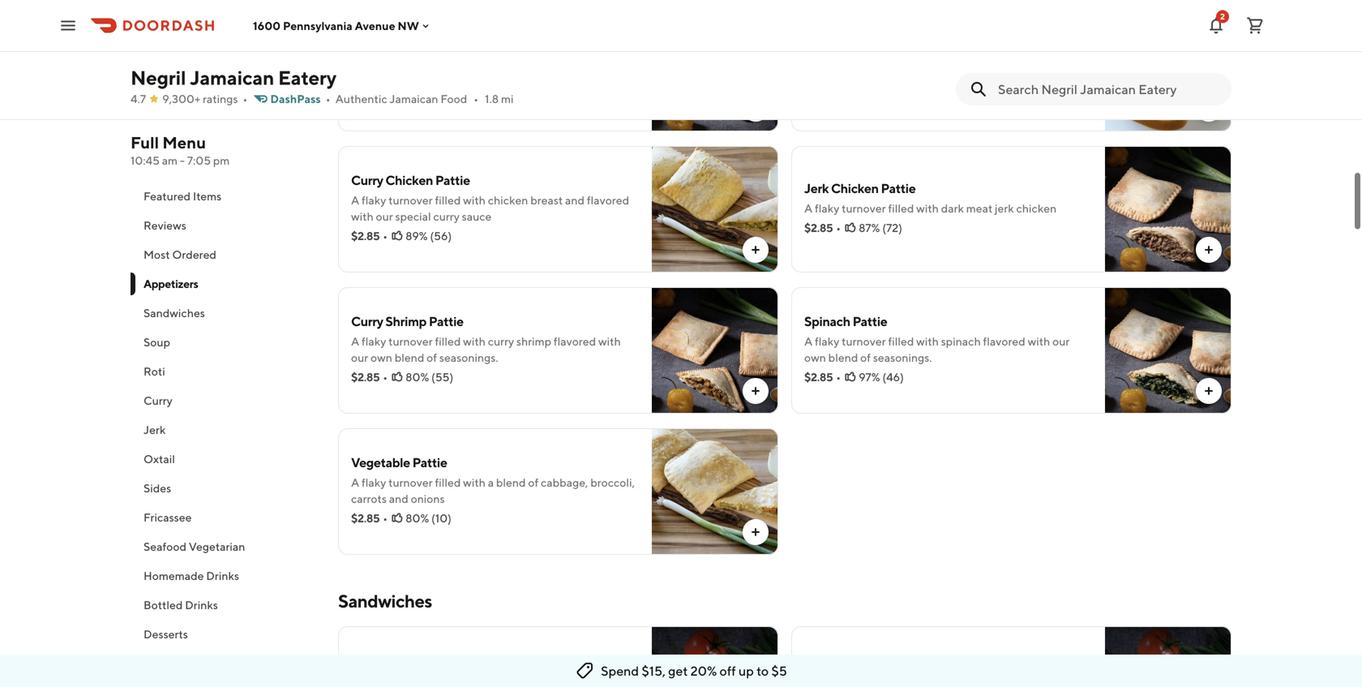 Task type: locate. For each thing, give the bounding box(es) containing it.
dashpass •
[[270, 92, 331, 105]]

2 horizontal spatial of
[[861, 351, 871, 364]]

$2.85 for beef pattie
[[351, 86, 380, 100]]

own down shrimp
[[371, 351, 393, 364]]

• down carrots
[[383, 511, 388, 525]]

to
[[757, 663, 769, 679]]

(247)
[[430, 86, 457, 100]]

beef pattie image
[[652, 5, 779, 131]]

turnover inside the curry shrimp pattie a flaky turnover filled with curry shrimp flavored with our own blend of seasonings.
[[389, 335, 433, 348]]

hot
[[878, 59, 895, 72]]

of up the '80% (55)'
[[427, 351, 437, 364]]

jamaican for negril
[[190, 66, 274, 89]]

a for curry shrimp pattie
[[351, 335, 360, 348]]

0 horizontal spatial curry
[[434, 210, 460, 223]]

$2.85 • down beef
[[351, 86, 388, 100]]

avenue
[[355, 19, 396, 32]]

most
[[358, 8, 382, 19], [144, 248, 170, 261]]

1 seasonings. from the left
[[440, 351, 498, 364]]

2 seasonings. from the left
[[874, 351, 932, 364]]

80%
[[406, 370, 429, 384], [406, 511, 429, 525]]

80% for shrimp
[[406, 370, 429, 384]]

blend right a
[[496, 476, 526, 489]]

drinks down the seafood vegetarian button
[[206, 569, 239, 582]]

turnover
[[389, 193, 433, 207], [842, 202, 886, 215], [389, 335, 433, 348], [842, 335, 886, 348], [389, 476, 433, 489]]

chicken
[[386, 172, 433, 188], [831, 180, 879, 196]]

filled
[[435, 193, 461, 207], [889, 202, 915, 215], [435, 335, 461, 348], [889, 335, 915, 348], [435, 476, 461, 489]]

1.8
[[485, 92, 499, 105]]

filled inside curry chicken pattie a flaky turnover filled with chicken breast and flavored with our special curry sauce
[[435, 193, 461, 207]]

items
[[193, 189, 222, 203]]

negril jamaican eatery
[[131, 66, 337, 89]]

• down negril jamaican eatery
[[243, 92, 248, 105]]

pennsylvania
[[283, 19, 353, 32]]

with right spinach
[[1028, 335, 1051, 348]]

turnover up 97%
[[842, 335, 886, 348]]

• for a flaky turnover filled with spinach flavored with our own blend of seasonings.
[[837, 370, 841, 384]]

$2.85 for a flaky turnover filled with dark meat jerk chicken
[[805, 221, 833, 234]]

chicken for curry
[[386, 172, 433, 188]]

carrots
[[351, 492, 387, 505]]

jamaican up the ratings
[[190, 66, 274, 89]]

$2.85 • for a flaky turnover filled with curry shrimp flavored with our own blend of seasonings.
[[351, 370, 388, 384]]

1 vertical spatial add item to cart image
[[1203, 384, 1216, 397]]

a
[[488, 476, 494, 489]]

80% left (55)
[[406, 370, 429, 384]]

blend down "spinach" in the top of the page
[[829, 351, 859, 364]]

1 vertical spatial and
[[389, 492, 409, 505]]

of
[[427, 351, 437, 364], [861, 351, 871, 364], [528, 476, 539, 489]]

curry for curry chicken pattie
[[351, 172, 383, 188]]

filled inside the curry shrimp pattie a flaky turnover filled with curry shrimp flavored with our own blend of seasonings.
[[435, 335, 461, 348]]

$2.85 left 89%
[[351, 229, 380, 243]]

1 vertical spatial curry
[[488, 335, 514, 348]]

with left the special
[[351, 210, 374, 223]]

9,300+ ratings •
[[162, 92, 248, 105]]

flavored inside the curry shrimp pattie a flaky turnover filled with curry shrimp flavored with our own blend of seasonings.
[[554, 335, 596, 348]]

curry up (56)
[[434, 210, 460, 223]]

0 horizontal spatial and
[[389, 492, 409, 505]]

$2.85 • left 97%
[[805, 370, 841, 384]]

97% (46)
[[859, 370, 904, 384]]

0 horizontal spatial jamaican
[[190, 66, 274, 89]]

1 horizontal spatial chicken
[[1017, 202, 1057, 215]]

$2.85 • left 89%
[[351, 229, 388, 243]]

pattie up sauce
[[436, 172, 470, 188]]

80% for pattie
[[406, 511, 429, 525]]

our inside curry chicken pattie a flaky turnover filled with chicken breast and flavored with our special curry sauce
[[376, 210, 393, 223]]

seafood vegetarian
[[144, 540, 245, 553]]

reviews
[[144, 219, 186, 232]]

filled inside jerk chicken pattie a flaky turnover filled with dark meat jerk chicken
[[889, 202, 915, 215]]

pattie inside jerk chicken pattie a flaky turnover filled with dark meat jerk chicken
[[881, 180, 916, 196]]

with inside jerk chicken pattie a flaky turnover filled with dark meat jerk chicken
[[917, 202, 939, 215]]

0 vertical spatial our
[[376, 210, 393, 223]]

sandwiches up jerk sandwich
[[338, 591, 432, 612]]

of left "cabbage,"
[[528, 476, 539, 489]]

2 horizontal spatial jerk
[[805, 180, 829, 196]]

dark
[[942, 202, 964, 215]]

1 vertical spatial jerk
[[144, 423, 166, 436]]

drinks for bottled drinks
[[185, 598, 218, 612]]

of up 97%
[[861, 351, 871, 364]]

• left 89%
[[383, 229, 388, 243]]

chicken
[[488, 193, 528, 207], [1017, 202, 1057, 215]]

1 own from the left
[[371, 351, 393, 364]]

1 horizontal spatial jerk
[[351, 653, 376, 668]]

1 vertical spatial jamaican
[[390, 92, 438, 105]]

$2.85 for a flaky turnover filled with spinach flavored with our own blend of seasonings.
[[805, 370, 833, 384]]

1 horizontal spatial blend
[[496, 476, 526, 489]]

$2.85 left 97%
[[805, 370, 833, 384]]

with left a
[[463, 476, 486, 489]]

own down "spinach" in the top of the page
[[805, 351, 826, 364]]

full
[[131, 133, 159, 152]]

turnover inside jerk chicken pattie a flaky turnover filled with dark meat jerk chicken
[[842, 202, 886, 215]]

bottled drinks
[[144, 598, 218, 612]]

blend up the '80% (55)'
[[395, 351, 425, 364]]

a inside curry chicken pattie a flaky turnover filled with chicken breast and flavored with our special curry sauce
[[351, 193, 360, 207]]

chicken right jerk
[[1017, 202, 1057, 215]]

0 vertical spatial and
[[565, 193, 585, 207]]

escovitched fish sandwich image
[[1106, 626, 1232, 687]]

drinks down homemade drinks
[[185, 598, 218, 612]]

1 horizontal spatial and
[[565, 193, 585, 207]]

1 vertical spatial add item to cart image
[[1203, 243, 1216, 256]]

0 vertical spatial jerk
[[805, 180, 829, 196]]

1 vertical spatial curry
[[351, 314, 383, 329]]

chicken inside jerk chicken pattie a flaky turnover filled with dark meat jerk chicken
[[831, 180, 879, 196]]

filled up onions at left
[[435, 476, 461, 489]]

0 vertical spatial 80%
[[406, 370, 429, 384]]

curry inside the curry shrimp pattie a flaky turnover filled with curry shrimp flavored with our own blend of seasonings.
[[351, 314, 383, 329]]

filled up (56)
[[435, 193, 461, 207]]

vegetarian
[[189, 540, 245, 553]]

jerk inside "button"
[[144, 423, 166, 436]]

jerk
[[995, 202, 1015, 215]]

with right shrimp
[[599, 335, 621, 348]]

spend $15, get 20% off up to $5
[[601, 663, 788, 679]]

0 vertical spatial add item to cart image
[[1203, 102, 1216, 115]]

1 horizontal spatial jamaican
[[390, 92, 438, 105]]

soup button
[[131, 328, 319, 357]]

1 80% from the top
[[406, 370, 429, 384]]

1 horizontal spatial of
[[528, 476, 539, 489]]

1 vertical spatial drinks
[[185, 598, 218, 612]]

2 vertical spatial our
[[351, 351, 368, 364]]

flavored right breast
[[587, 193, 630, 207]]

jerk inside jerk chicken pattie a flaky turnover filled with dark meat jerk chicken
[[805, 180, 829, 196]]

sandwiches button
[[131, 299, 319, 328]]

sandwich
[[378, 653, 434, 668], [904, 653, 959, 668]]

turnover inside "spinach pattie a flaky turnover filled with spinach flavored with our own blend of seasonings."
[[842, 335, 886, 348]]

0 horizontal spatial sandwich
[[378, 653, 434, 668]]

0 items, open order cart image
[[1246, 16, 1265, 35]]

0 horizontal spatial of
[[427, 351, 437, 364]]

nw
[[398, 19, 419, 32]]

0 horizontal spatial our
[[351, 351, 368, 364]]

0 vertical spatial jamaican
[[190, 66, 274, 89]]

1 vertical spatial 80%
[[406, 511, 429, 525]]

$2.85 down carrots
[[351, 511, 380, 525]]

0 horizontal spatial chicken
[[386, 172, 433, 188]]

pattie right "spinach" in the top of the page
[[853, 314, 888, 329]]

curry inside curry chicken pattie a flaky turnover filled with chicken breast and flavored with our special curry sauce
[[351, 172, 383, 188]]

1 horizontal spatial sandwiches
[[338, 591, 432, 612]]

filled up (55)
[[435, 335, 461, 348]]

turnover up the special
[[389, 193, 433, 207]]

most down the 'reviews' on the top of page
[[144, 248, 170, 261]]

curry button
[[131, 386, 319, 415]]

shrimp
[[386, 314, 427, 329]]

turnover inside "vegetable pattie a flaky turnover filled with a blend of cabbage, broccoli, carrots and onions"
[[389, 476, 433, 489]]

• left 93%
[[383, 86, 388, 100]]

chicken up 87%
[[831, 180, 879, 196]]

flaky inside curry chicken pattie a flaky turnover filled with chicken breast and flavored with our special curry sauce
[[362, 193, 386, 207]]

$2.85 • down carrots
[[351, 511, 388, 525]]

and right breast
[[565, 193, 585, 207]]

chicken up the special
[[386, 172, 433, 188]]

vegetable
[[351, 455, 410, 470]]

1 horizontal spatial our
[[376, 210, 393, 223]]

special
[[395, 210, 431, 223]]

flavored right spinach
[[984, 335, 1026, 348]]

1 vertical spatial most
[[144, 248, 170, 261]]

2 80% from the top
[[406, 511, 429, 525]]

$2.85 down beef
[[351, 86, 380, 100]]

curry left shrimp
[[488, 335, 514, 348]]

jerk for jerk chicken pattie a flaky turnover filled with dark meat jerk chicken
[[805, 180, 829, 196]]

1 horizontal spatial sandwich
[[904, 653, 959, 668]]

• left 97%
[[837, 370, 841, 384]]

beef pattie
[[351, 46, 415, 61]]

seasonings.
[[440, 351, 498, 364], [874, 351, 932, 364]]

turnover inside curry chicken pattie a flaky turnover filled with chicken breast and flavored with our special curry sauce
[[389, 193, 433, 207]]

1 horizontal spatial curry
[[488, 335, 514, 348]]

desserts button
[[131, 620, 319, 649]]

add item to cart image for curry shrimp pattie
[[750, 384, 763, 397]]

and inside curry chicken pattie a flaky turnover filled with chicken breast and flavored with our special curry sauce
[[565, 193, 585, 207]]

a
[[351, 193, 360, 207], [805, 202, 813, 215], [351, 335, 360, 348], [805, 335, 813, 348], [351, 476, 360, 489]]

$2.85 left 87%
[[805, 221, 833, 234]]

chicken up sauce
[[488, 193, 528, 207]]

chicken inside curry chicken pattie a flaky turnover filled with chicken breast and flavored with our special curry sauce
[[386, 172, 433, 188]]

blend
[[395, 351, 425, 364], [829, 351, 859, 364], [496, 476, 526, 489]]

flaky inside jerk chicken pattie a flaky turnover filled with dark meat jerk chicken
[[815, 202, 840, 215]]

2 horizontal spatial blend
[[829, 351, 859, 364]]

$2.85 • for a flaky turnover filled with dark meat jerk chicken
[[805, 221, 841, 234]]

1 horizontal spatial most
[[358, 8, 382, 19]]

$2.85 for a flaky turnover filled with a blend of cabbage, broccoli, carrots and onions
[[351, 511, 380, 525]]

turnover for curry shrimp pattie
[[389, 335, 433, 348]]

seafood
[[144, 540, 187, 553]]

80% down onions at left
[[406, 511, 429, 525]]

curry inside button
[[144, 394, 173, 407]]

liked
[[384, 8, 409, 19]]

pattie right shrimp
[[429, 314, 464, 329]]

beef
[[351, 46, 378, 61]]

homemade drinks
[[144, 569, 239, 582]]

2 vertical spatial add item to cart image
[[750, 384, 763, 397]]

turnover up 87%
[[842, 202, 886, 215]]

2 own from the left
[[805, 351, 826, 364]]

onions
[[411, 492, 445, 505]]

of inside "vegetable pattie a flaky turnover filled with a blend of cabbage, broccoli, carrots and onions"
[[528, 476, 539, 489]]

0 vertical spatial add item to cart image
[[750, 243, 763, 256]]

curry chicken pattie image
[[652, 146, 779, 273]]

flaky inside the curry shrimp pattie a flaky turnover filled with curry shrimp flavored with our own blend of seasonings.
[[362, 335, 386, 348]]

pattie up (72)
[[881, 180, 916, 196]]

most right #1
[[358, 8, 382, 19]]

with left shrimp
[[463, 335, 486, 348]]

vegetable pattie a flaky turnover filled with a blend of cabbage, broccoli, carrots and onions
[[351, 455, 635, 505]]

jerk sandwich
[[351, 653, 434, 668]]

0 vertical spatial most
[[358, 8, 382, 19]]

pattie inside curry chicken pattie a flaky turnover filled with chicken breast and flavored with our special curry sauce
[[436, 172, 470, 188]]

2 vertical spatial curry
[[144, 394, 173, 407]]

0 vertical spatial curry
[[434, 210, 460, 223]]

coco
[[805, 38, 835, 53]]

own
[[371, 351, 393, 364], [805, 351, 826, 364]]

• left 87%
[[837, 221, 841, 234]]

add item to cart image
[[1203, 102, 1216, 115], [1203, 243, 1216, 256], [750, 384, 763, 397]]

93% (247)
[[406, 86, 457, 100]]

filled for curry chicken pattie
[[435, 193, 461, 207]]

jerk sandwich image
[[652, 626, 779, 687]]

-
[[180, 154, 185, 167]]

1 horizontal spatial own
[[805, 351, 826, 364]]

turnover down shrimp
[[389, 335, 433, 348]]

add item to cart image
[[750, 243, 763, 256], [1203, 384, 1216, 397], [750, 526, 763, 539]]

flaky for curry chicken pattie
[[362, 193, 386, 207]]

flaky for jerk chicken pattie
[[815, 202, 840, 215]]

jamaican left food
[[390, 92, 438, 105]]

sandwiches inside button
[[144, 306, 205, 320]]

2 vertical spatial add item to cart image
[[750, 526, 763, 539]]

0 horizontal spatial blend
[[395, 351, 425, 364]]

10:45
[[131, 154, 160, 167]]

0 horizontal spatial most
[[144, 248, 170, 261]]

$2.85 • for a flaky turnover filled with chicken breast and flavored with our special curry sauce
[[351, 229, 388, 243]]

pattie up onions at left
[[413, 455, 447, 470]]

our inside "spinach pattie a flaky turnover filled with spinach flavored with our own blend of seasonings."
[[1053, 335, 1070, 348]]

with
[[463, 193, 486, 207], [917, 202, 939, 215], [351, 210, 374, 223], [463, 335, 486, 348], [599, 335, 621, 348], [917, 335, 939, 348], [1028, 335, 1051, 348], [463, 476, 486, 489]]

4.7
[[131, 92, 146, 105]]

97%
[[859, 370, 881, 384]]

most ordered button
[[131, 240, 319, 269]]

2 vertical spatial jerk
[[351, 653, 376, 668]]

0 vertical spatial drinks
[[206, 569, 239, 582]]

bottled
[[144, 598, 183, 612]]

• left the '80% (55)'
[[383, 370, 388, 384]]

0 horizontal spatial sandwiches
[[144, 306, 205, 320]]

0 horizontal spatial seasonings.
[[440, 351, 498, 364]]

fricassee
[[144, 511, 192, 524]]

$2.85 • left 87%
[[805, 221, 841, 234]]

add item to cart image for spinach pattie
[[1203, 384, 1216, 397]]

a inside jerk chicken pattie a flaky turnover filled with dark meat jerk chicken
[[805, 202, 813, 215]]

0 horizontal spatial own
[[371, 351, 393, 364]]

2 sandwich from the left
[[904, 653, 959, 668]]

filled up (72)
[[889, 202, 915, 215]]

sides button
[[131, 474, 319, 503]]

0 horizontal spatial chicken
[[488, 193, 528, 207]]

roti
[[144, 365, 165, 378]]

seasonings. up (46)
[[874, 351, 932, 364]]

up
[[739, 663, 754, 679]]

flavored right shrimp
[[554, 335, 596, 348]]

$2.85 • left the '80% (55)'
[[351, 370, 388, 384]]

drinks
[[206, 569, 239, 582], [185, 598, 218, 612]]

0 vertical spatial sandwiches
[[144, 306, 205, 320]]

pattie inside "spinach pattie a flaky turnover filled with spinach flavored with our own blend of seasonings."
[[853, 314, 888, 329]]

food
[[441, 92, 467, 105]]

pattie inside the curry shrimp pattie a flaky turnover filled with curry shrimp flavored with our own blend of seasonings.
[[429, 314, 464, 329]]

and inside "vegetable pattie a flaky turnover filled with a blend of cabbage, broccoli, carrots and onions"
[[389, 492, 409, 505]]

open menu image
[[58, 16, 78, 35]]

seasonings. up (55)
[[440, 351, 498, 364]]

$2.85 for a flaky turnover filled with chicken breast and flavored with our special curry sauce
[[351, 229, 380, 243]]

0 horizontal spatial jerk
[[144, 423, 166, 436]]

buttered
[[898, 59, 943, 72]]

filled up (46)
[[889, 335, 915, 348]]

and left onions at left
[[389, 492, 409, 505]]

spend
[[601, 663, 639, 679]]

turnover up onions at left
[[389, 476, 433, 489]]

coco bread image
[[1106, 5, 1232, 131]]

jamaican
[[190, 66, 274, 89], [390, 92, 438, 105]]

2 horizontal spatial our
[[1053, 335, 1070, 348]]

sandwiches down 'appetizers'
[[144, 306, 205, 320]]

1 horizontal spatial chicken
[[831, 180, 879, 196]]

jerk
[[805, 180, 829, 196], [144, 423, 166, 436], [351, 653, 376, 668]]

and
[[565, 193, 585, 207], [389, 492, 409, 505]]

appetizers
[[144, 277, 198, 290]]

sauce
[[462, 210, 492, 223]]

• down eatery
[[326, 92, 331, 105]]

$2.85 left the '80% (55)'
[[351, 370, 380, 384]]

our inside the curry shrimp pattie a flaky turnover filled with curry shrimp flavored with our own blend of seasonings.
[[351, 351, 368, 364]]

(56)
[[430, 229, 452, 243]]

1 vertical spatial our
[[1053, 335, 1070, 348]]

spinach pattie a flaky turnover filled with spinach flavored with our own blend of seasonings.
[[805, 314, 1070, 364]]

filled inside "spinach pattie a flaky turnover filled with spinach flavored with our own blend of seasonings."
[[889, 335, 915, 348]]

0 vertical spatial curry
[[351, 172, 383, 188]]

with left spinach
[[917, 335, 939, 348]]

1 horizontal spatial seasonings.
[[874, 351, 932, 364]]

curry inside curry chicken pattie a flaky turnover filled with chicken breast and flavored with our special curry sauce
[[434, 210, 460, 223]]

get
[[669, 663, 688, 679]]

a inside the curry shrimp pattie a flaky turnover filled with curry shrimp flavored with our own blend of seasonings.
[[351, 335, 360, 348]]

curry shrimp pattie image
[[652, 287, 779, 414]]

with left dark on the top of page
[[917, 202, 939, 215]]



Task type: describe. For each thing, give the bounding box(es) containing it.
negril
[[131, 66, 186, 89]]

jerk for jerk sandwich
[[351, 653, 376, 668]]

flavored inside curry chicken pattie a flaky turnover filled with chicken breast and flavored with our special curry sauce
[[587, 193, 630, 207]]

jerk chicken pattie a flaky turnover filled with dark meat jerk chicken
[[805, 180, 1057, 215]]

authentic jamaican food • 1.8 mi
[[335, 92, 514, 105]]

full menu 10:45 am - 7:05 pm
[[131, 133, 230, 167]]

$2.85 • for a flaky turnover filled with spinach flavored with our own blend of seasonings.
[[805, 370, 841, 384]]

93%
[[406, 86, 428, 100]]

broccoli,
[[591, 476, 635, 489]]

• for a flaky turnover filled with a blend of cabbage, broccoli, carrots and onions
[[383, 511, 388, 525]]

coco bread our signature hot buttered roll, always freshly baked on-site
[[805, 38, 1073, 88]]

add item to cart image for vegetable pattie
[[750, 526, 763, 539]]

seasonings. inside the curry shrimp pattie a flaky turnover filled with curry shrimp flavored with our own blend of seasonings.
[[440, 351, 498, 364]]

• for beef pattie
[[383, 86, 388, 100]]

featured items
[[144, 189, 222, 203]]

• for a flaky turnover filled with curry shrimp flavored with our own blend of seasonings.
[[383, 370, 388, 384]]

most ordered
[[144, 248, 217, 261]]

89% (56)
[[406, 229, 452, 243]]

bread
[[837, 38, 872, 53]]

curry for curry shrimp pattie
[[351, 314, 383, 329]]

oxtail
[[144, 452, 175, 466]]

of inside "spinach pattie a flaky turnover filled with spinach flavored with our own blend of seasonings."
[[861, 351, 871, 364]]

off
[[720, 663, 736, 679]]

menu
[[162, 133, 206, 152]]

7:05
[[187, 154, 211, 167]]

87%
[[859, 221, 880, 234]]

filled inside "vegetable pattie a flaky turnover filled with a blend of cabbage, broccoli, carrots and onions"
[[435, 476, 461, 489]]

homemade
[[144, 569, 204, 582]]

oxtail button
[[131, 445, 319, 474]]

own inside "spinach pattie a flaky turnover filled with spinach flavored with our own blend of seasonings."
[[805, 351, 826, 364]]

blend inside "spinach pattie a flaky turnover filled with spinach flavored with our own blend of seasonings."
[[829, 351, 859, 364]]

with inside "vegetable pattie a flaky turnover filled with a blend of cabbage, broccoli, carrots and onions"
[[463, 476, 486, 489]]

fricassee button
[[131, 503, 319, 532]]

curry shrimp pattie a flaky turnover filled with curry shrimp flavored with our own blend of seasonings.
[[351, 314, 621, 364]]

baked
[[1040, 59, 1073, 72]]

(46)
[[883, 370, 904, 384]]

signature
[[827, 59, 876, 72]]

shrimp
[[517, 335, 552, 348]]

• left 1.8
[[474, 92, 479, 105]]

$5
[[772, 663, 788, 679]]

soup
[[144, 335, 170, 349]]

(10)
[[432, 511, 452, 525]]

authentic
[[335, 92, 387, 105]]

featured
[[144, 189, 191, 203]]

notification bell image
[[1207, 16, 1227, 35]]

a inside "spinach pattie a flaky turnover filled with spinach flavored with our own blend of seasonings."
[[805, 335, 813, 348]]

jerk for jerk
[[144, 423, 166, 436]]

a inside "vegetable pattie a flaky turnover filled with a blend of cabbage, broccoli, carrots and onions"
[[351, 476, 360, 489]]

turnover for curry chicken pattie
[[389, 193, 433, 207]]

with up sauce
[[463, 193, 486, 207]]

#1 most liked
[[345, 8, 409, 19]]

flavored inside "spinach pattie a flaky turnover filled with spinach flavored with our own blend of seasonings."
[[984, 335, 1026, 348]]

Item Search search field
[[999, 80, 1219, 98]]

breast
[[531, 193, 563, 207]]

a for curry chicken pattie
[[351, 193, 360, 207]]

roll,
[[946, 59, 965, 72]]

chicken for jerk
[[831, 180, 879, 196]]

sides
[[144, 481, 171, 495]]

flaky for curry shrimp pattie
[[362, 335, 386, 348]]

$2.85 for a flaky turnover filled with curry shrimp flavored with our own blend of seasonings.
[[351, 370, 380, 384]]

drinks for homemade drinks
[[206, 569, 239, 582]]

curry inside the curry shrimp pattie a flaky turnover filled with curry shrimp flavored with our own blend of seasonings.
[[488, 335, 514, 348]]

own inside the curry shrimp pattie a flaky turnover filled with curry shrimp flavored with our own blend of seasonings.
[[371, 351, 393, 364]]

vegetable pattie image
[[652, 428, 779, 555]]

1600 pennsylvania avenue nw
[[253, 19, 419, 32]]

87% (72)
[[859, 221, 903, 234]]

spinach
[[805, 314, 851, 329]]

a for jerk chicken pattie
[[805, 202, 813, 215]]

featured items button
[[131, 182, 319, 211]]

jamaican for authentic
[[390, 92, 438, 105]]

filled for curry shrimp pattie
[[435, 335, 461, 348]]

fish
[[877, 653, 901, 668]]

blend inside "vegetable pattie a flaky turnover filled with a blend of cabbage, broccoli, carrots and onions"
[[496, 476, 526, 489]]

bottled drinks button
[[131, 591, 319, 620]]

80% (10)
[[406, 511, 452, 525]]

chicken inside curry chicken pattie a flaky turnover filled with chicken breast and flavored with our special curry sauce
[[488, 193, 528, 207]]

always
[[967, 59, 1001, 72]]

#1
[[345, 8, 356, 19]]

1 vertical spatial sandwiches
[[338, 591, 432, 612]]

20%
[[691, 663, 717, 679]]

am
[[162, 154, 178, 167]]

seafood vegetarian button
[[131, 532, 319, 561]]

most inside button
[[144, 248, 170, 261]]

add item to cart image for jerk chicken pattie
[[1203, 243, 1216, 256]]

cabbage,
[[541, 476, 588, 489]]

on-
[[805, 75, 823, 88]]

pattie down the nw
[[381, 46, 415, 61]]

site
[[823, 75, 841, 88]]

• for a flaky turnover filled with dark meat jerk chicken
[[837, 221, 841, 234]]

reviews button
[[131, 211, 319, 240]]

jerk chicken pattie image
[[1106, 146, 1232, 273]]

seasonings. inside "spinach pattie a flaky turnover filled with spinach flavored with our own blend of seasonings."
[[874, 351, 932, 364]]

80% (55)
[[406, 370, 454, 384]]

blend inside the curry shrimp pattie a flaky turnover filled with curry shrimp flavored with our own blend of seasonings.
[[395, 351, 425, 364]]

ratings
[[203, 92, 238, 105]]

turnover for jerk chicken pattie
[[842, 202, 886, 215]]

dashpass
[[270, 92, 321, 105]]

• for a flaky turnover filled with chicken breast and flavored with our special curry sauce
[[383, 229, 388, 243]]

curry chicken pattie a flaky turnover filled with chicken breast and flavored with our special curry sauce
[[351, 172, 630, 223]]

flaky inside "vegetable pattie a flaky turnover filled with a blend of cabbage, broccoli, carrots and onions"
[[362, 476, 386, 489]]

chicken inside jerk chicken pattie a flaky turnover filled with dark meat jerk chicken
[[1017, 202, 1057, 215]]

of inside the curry shrimp pattie a flaky turnover filled with curry shrimp flavored with our own blend of seasonings.
[[427, 351, 437, 364]]

$15,
[[642, 663, 666, 679]]

1 sandwich from the left
[[378, 653, 434, 668]]

2
[[1221, 12, 1226, 21]]

(55)
[[432, 370, 454, 384]]

desserts
[[144, 627, 188, 641]]

homemade drinks button
[[131, 561, 319, 591]]

$2.85 • for a flaky turnover filled with a blend of cabbage, broccoli, carrots and onions
[[351, 511, 388, 525]]

$2.85 • for beef pattie
[[351, 86, 388, 100]]

ordered
[[172, 248, 217, 261]]

1600 pennsylvania avenue nw button
[[253, 19, 432, 32]]

escovitched fish sandwich
[[805, 653, 959, 668]]

meat
[[967, 202, 993, 215]]

flaky inside "spinach pattie a flaky turnover filled with spinach flavored with our own blend of seasonings."
[[815, 335, 840, 348]]

filled for jerk chicken pattie
[[889, 202, 915, 215]]

spinach pattie image
[[1106, 287, 1232, 414]]

89%
[[406, 229, 428, 243]]

add item to cart image for curry chicken pattie
[[750, 243, 763, 256]]

pattie inside "vegetable pattie a flaky turnover filled with a blend of cabbage, broccoli, carrots and onions"
[[413, 455, 447, 470]]



Task type: vqa. For each thing, say whether or not it's contained in the screenshot.
DoorDash button
no



